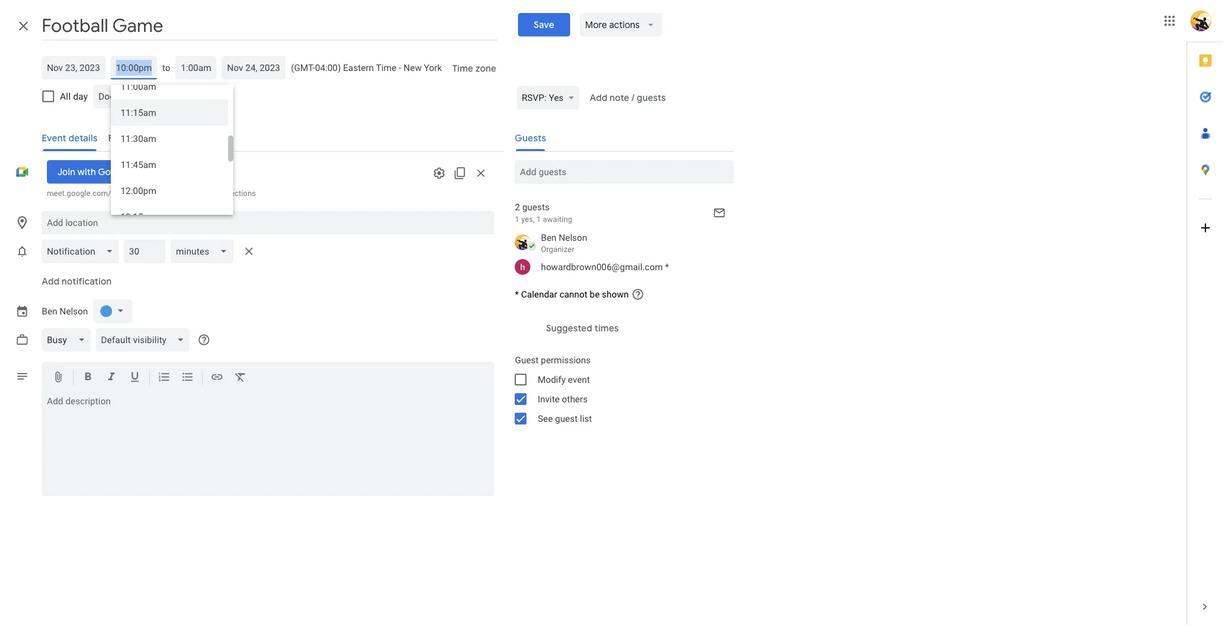 Task type: describe. For each thing, give the bounding box(es) containing it.
·
[[153, 189, 155, 198]]

join with google meet link
[[47, 160, 164, 184]]

11:00am option
[[111, 74, 228, 100]]

underline image
[[128, 371, 141, 386]]

connections
[[213, 189, 256, 198]]

all day
[[60, 91, 88, 102]]

group containing guest permissions
[[505, 351, 734, 429]]

add for add note / guests
[[590, 92, 608, 104]]

calendar
[[521, 289, 557, 300]]

howardbrown006@gmail.com *
[[541, 262, 669, 272]]

Title text field
[[42, 12, 497, 40]]

Minutes in advance for notification number field
[[129, 240, 161, 263]]

guests invited to this event. tree
[[505, 229, 734, 278]]

11:15am
[[121, 108, 156, 118]]

ben nelson organizer
[[541, 233, 588, 254]]

zone
[[476, 63, 497, 74]]

-
[[399, 63, 401, 73]]

add notification button
[[37, 266, 117, 297]]

ben nelson
[[42, 306, 88, 317]]

suggested times
[[546, 323, 619, 334]]

modify event
[[538, 375, 590, 385]]

start time list box
[[111, 74, 233, 230]]

11:00am
[[121, 81, 156, 92]]

Start time text field
[[116, 60, 152, 76]]

all
[[60, 91, 71, 102]]

End date text field
[[227, 60, 281, 76]]

0 horizontal spatial guest
[[192, 189, 211, 198]]

google
[[98, 166, 129, 178]]

see guest list
[[538, 414, 592, 424]]

nelson for ben nelson organizer
[[559, 233, 588, 243]]

italic image
[[105, 371, 118, 386]]

zfg
[[140, 189, 151, 198]]

insert link image
[[211, 371, 224, 386]]

note
[[610, 92, 629, 104]]

* calendar cannot be shown
[[515, 289, 629, 300]]

day
[[73, 91, 88, 102]]

/
[[632, 92, 635, 104]]

bulleted list image
[[181, 371, 194, 386]]

eastern
[[343, 63, 374, 73]]

Description text field
[[42, 396, 494, 494]]

1 time from the left
[[376, 63, 397, 73]]

organizer
[[541, 245, 575, 254]]

add note / guests button
[[585, 86, 671, 110]]

bold image
[[81, 371, 95, 386]]

100
[[177, 189, 190, 198]]

list
[[580, 414, 592, 424]]

0 vertical spatial to
[[162, 63, 170, 73]]

2
[[515, 202, 520, 213]]

arrow_drop_down
[[645, 19, 657, 31]]

12:15pm
[[121, 212, 156, 222]]

30 minutes before element
[[42, 237, 259, 266]]

see
[[538, 414, 553, 424]]

invite others
[[538, 394, 588, 405]]

event
[[568, 375, 590, 385]]

york
[[424, 63, 442, 73]]

join
[[57, 166, 75, 178]]

yes,
[[521, 215, 535, 224]]

meet
[[131, 166, 153, 178]]

1 vertical spatial *
[[515, 289, 519, 300]]

permissions
[[541, 355, 591, 366]]

11:15am option
[[111, 100, 228, 126]]



Task type: locate. For each thing, give the bounding box(es) containing it.
1 horizontal spatial add
[[590, 92, 608, 104]]

0 vertical spatial guests
[[637, 92, 666, 104]]

guest
[[515, 355, 539, 366]]

time zone
[[453, 63, 497, 74]]

* down ben nelson, attending, organizer tree item
[[665, 262, 669, 272]]

2 guests 1 yes, 1 awaiting
[[515, 202, 573, 224]]

1 horizontal spatial 1
[[537, 215, 541, 224]]

1 right yes,
[[537, 215, 541, 224]]

1 vertical spatial guest
[[555, 414, 578, 424]]

12:00pm option
[[111, 178, 228, 204]]

modify
[[538, 375, 566, 385]]

to right up
[[168, 189, 175, 198]]

2 time from the left
[[453, 63, 474, 74]]

ben up organizer
[[541, 233, 557, 243]]

time left the -
[[376, 63, 397, 73]]

0 vertical spatial guest
[[192, 189, 211, 198]]

add for add notification
[[42, 276, 59, 287]]

time inside button
[[453, 63, 474, 74]]

ben for ben nelson
[[42, 306, 57, 317]]

to
[[162, 63, 170, 73], [168, 189, 175, 198]]

Start date text field
[[47, 60, 100, 76]]

guests inside '2 guests 1 yes, 1 awaiting'
[[522, 202, 550, 213]]

be
[[590, 289, 600, 300]]

0 horizontal spatial nelson
[[60, 306, 88, 317]]

guests right /
[[637, 92, 666, 104]]

0 vertical spatial *
[[665, 262, 669, 272]]

nelson
[[559, 233, 588, 243], [60, 306, 88, 317]]

nelson for ben nelson
[[60, 306, 88, 317]]

cannot
[[560, 289, 588, 300]]

2 1 from the left
[[537, 215, 541, 224]]

guests up yes,
[[522, 202, 550, 213]]

0 vertical spatial add
[[590, 92, 608, 104]]

add
[[590, 92, 608, 104], [42, 276, 59, 287]]

guests
[[637, 92, 666, 104], [522, 202, 550, 213]]

up
[[157, 189, 166, 198]]

1 vertical spatial guests
[[522, 202, 550, 213]]

numbered list image
[[158, 371, 171, 386]]

suggested times button
[[541, 317, 624, 340]]

0 horizontal spatial ben
[[42, 306, 57, 317]]

0 horizontal spatial add
[[42, 276, 59, 287]]

1 left yes,
[[515, 215, 520, 224]]

nelson down add notification
[[60, 306, 88, 317]]

guest right 100
[[192, 189, 211, 198]]

more actions arrow_drop_down
[[586, 19, 657, 31]]

add left note
[[590, 92, 608, 104]]

more
[[586, 19, 607, 31]]

RSVP: Yes text field
[[522, 86, 564, 110]]

11:30am
[[121, 134, 156, 144]]

rsvp: yes
[[522, 93, 564, 103]]

meet.google.com/zqv-fvxj-zfg · up to 100 guest connections
[[47, 189, 256, 198]]

add note / guests
[[590, 92, 666, 104]]

ben nelson, attending, organizer tree item
[[505, 229, 734, 257]]

time left zone
[[453, 63, 474, 74]]

ben down add notification
[[42, 306, 57, 317]]

guest
[[192, 189, 211, 198], [555, 414, 578, 424]]

1 horizontal spatial ben
[[541, 233, 557, 243]]

save
[[534, 19, 554, 31]]

awaiting
[[543, 215, 573, 224]]

suggested
[[546, 323, 593, 334]]

rsvp:
[[522, 93, 547, 103]]

None field
[[93, 85, 193, 108], [42, 240, 124, 263], [171, 240, 238, 263], [42, 329, 96, 352], [96, 329, 195, 352], [93, 85, 193, 108], [42, 240, 124, 263], [171, 240, 238, 263], [42, 329, 96, 352], [96, 329, 195, 352]]

ben inside ben nelson organizer
[[541, 233, 557, 243]]

1 1 from the left
[[515, 215, 520, 224]]

0 vertical spatial ben
[[541, 233, 557, 243]]

1 horizontal spatial guest
[[555, 414, 578, 424]]

0 horizontal spatial time
[[376, 63, 397, 73]]

actions
[[610, 19, 640, 31]]

(gmt-04:00) eastern time - new york
[[291, 63, 442, 73]]

1 horizontal spatial guests
[[637, 92, 666, 104]]

0 horizontal spatial 1
[[515, 215, 520, 224]]

guest permissions
[[515, 355, 591, 366]]

notification
[[62, 276, 112, 287]]

formatting options toolbar
[[42, 362, 494, 394]]

invite
[[538, 394, 560, 405]]

with
[[77, 166, 96, 178]]

0 horizontal spatial *
[[515, 289, 519, 300]]

12:15pm option
[[111, 204, 228, 230]]

1 vertical spatial ben
[[42, 306, 57, 317]]

add notification
[[42, 276, 112, 287]]

nelson inside ben nelson organizer
[[559, 233, 588, 243]]

11:45am option
[[111, 152, 228, 178]]

04:00)
[[315, 63, 341, 73]]

ben
[[541, 233, 557, 243], [42, 306, 57, 317]]

1 horizontal spatial *
[[665, 262, 669, 272]]

howardbrown006@gmail.com
[[541, 262, 663, 272]]

1 vertical spatial nelson
[[60, 306, 88, 317]]

time zone button
[[447, 57, 502, 80]]

join with google meet
[[57, 166, 153, 178]]

* left calendar
[[515, 289, 519, 300]]

time
[[376, 63, 397, 73], [453, 63, 474, 74]]

Location text field
[[47, 211, 489, 235]]

save button
[[518, 13, 570, 37]]

to up "11:00am" option
[[162, 63, 170, 73]]

shown
[[602, 289, 629, 300]]

ben for ben nelson organizer
[[541, 233, 557, 243]]

1 horizontal spatial time
[[453, 63, 474, 74]]

yes
[[549, 93, 564, 103]]

nelson up organizer
[[559, 233, 588, 243]]

meet.google.com/zqv-
[[47, 189, 125, 198]]

add up ben nelson
[[42, 276, 59, 287]]

new
[[404, 63, 422, 73]]

(gmt-
[[291, 63, 315, 73]]

times
[[595, 323, 619, 334]]

0 horizontal spatial guests
[[522, 202, 550, 213]]

0 vertical spatial nelson
[[559, 233, 588, 243]]

11:45am
[[121, 160, 156, 170]]

guests inside add note / guests button
[[637, 92, 666, 104]]

howardbrown006@gmail.com tree item
[[505, 257, 734, 278]]

fvxj-
[[125, 189, 140, 198]]

1 vertical spatial to
[[168, 189, 175, 198]]

tab list
[[1188, 42, 1224, 589]]

others
[[562, 394, 588, 405]]

1 vertical spatial add
[[42, 276, 59, 287]]

Guests text field
[[520, 160, 729, 184]]

11:30am option
[[111, 126, 228, 152]]

1
[[515, 215, 520, 224], [537, 215, 541, 224]]

*
[[665, 262, 669, 272], [515, 289, 519, 300]]

group
[[505, 351, 734, 429]]

End time text field
[[181, 60, 211, 76]]

rsvp: yes button
[[517, 86, 579, 110]]

remove formatting image
[[234, 371, 247, 386]]

guest left 'list'
[[555, 414, 578, 424]]

1 horizontal spatial nelson
[[559, 233, 588, 243]]

* inside howardbrown006@gmail.com tree item
[[665, 262, 669, 272]]

12:00pm
[[121, 186, 156, 196]]



Task type: vqa. For each thing, say whether or not it's contained in the screenshot.
The More Actions Arrow_Drop_Down
yes



